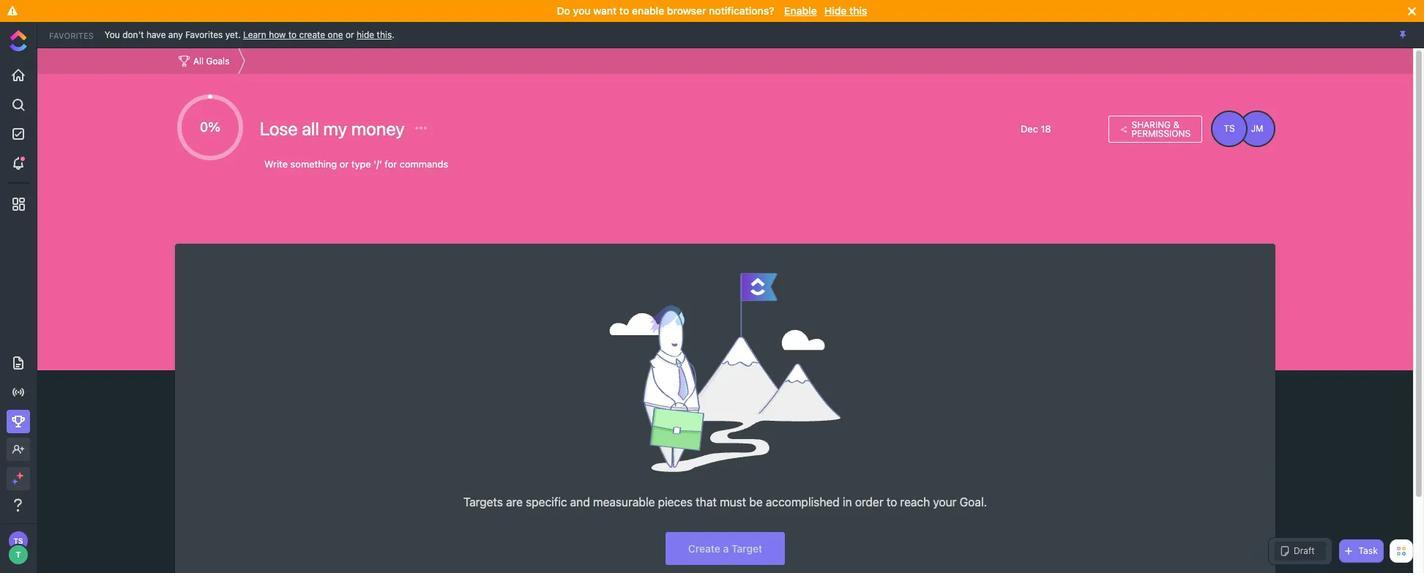 Task type: locate. For each thing, give the bounding box(es) containing it.
all goals link
[[175, 52, 233, 71]]

0 vertical spatial this
[[849, 4, 867, 17]]

you
[[105, 29, 120, 40]]

0 horizontal spatial ts
[[13, 537, 23, 546]]

this right hide
[[849, 4, 867, 17]]

favorites left you
[[49, 30, 94, 40]]

be
[[749, 496, 763, 509]]

lose
[[260, 118, 298, 139]]

reach
[[900, 496, 930, 509]]

&
[[1173, 119, 1180, 130]]

ts up the "t"
[[13, 537, 23, 546]]

enable
[[632, 4, 664, 17]]

18
[[1041, 123, 1051, 134]]

ts t
[[13, 537, 23, 559]]

to right how
[[288, 29, 297, 40]]

browser
[[667, 4, 706, 17]]

2 horizontal spatial to
[[887, 496, 897, 509]]

create
[[299, 29, 325, 40]]

1 vertical spatial ts
[[13, 537, 23, 546]]

to right 'order' at right bottom
[[887, 496, 897, 509]]

0 vertical spatial ts
[[1224, 123, 1235, 134]]

task
[[1359, 546, 1378, 556]]

lose all my money
[[260, 118, 409, 139]]

how
[[269, 29, 286, 40]]

this
[[849, 4, 867, 17], [377, 29, 392, 40]]

accomplished
[[766, 496, 840, 509]]

0 horizontal spatial this
[[377, 29, 392, 40]]

this right hide at left top
[[377, 29, 392, 40]]

ts
[[1224, 123, 1235, 134], [13, 537, 23, 546]]

create a target
[[688, 543, 762, 555]]

sharing
[[1132, 119, 1171, 130]]

yet.
[[225, 29, 241, 40]]

hide
[[357, 29, 374, 40]]

t
[[16, 550, 21, 559]]

to right want
[[619, 4, 629, 17]]

favorites
[[185, 29, 223, 40], [49, 30, 94, 40]]

sharing & permissions
[[1132, 119, 1191, 139]]

to
[[619, 4, 629, 17], [288, 29, 297, 40], [887, 496, 897, 509]]

sparkle svg 2 image
[[12, 479, 17, 484]]

my
[[323, 118, 347, 139]]

ts left jm
[[1224, 123, 1235, 134]]

favorites up the all goals link
[[185, 29, 223, 40]]

any
[[168, 29, 183, 40]]

dec 18 button
[[1021, 123, 1102, 134]]

your
[[933, 496, 957, 509]]

2 vertical spatial to
[[887, 496, 897, 509]]

1 horizontal spatial ts
[[1224, 123, 1235, 134]]

0 horizontal spatial to
[[288, 29, 297, 40]]

1 vertical spatial this
[[377, 29, 392, 40]]

1 horizontal spatial favorites
[[185, 29, 223, 40]]

in
[[843, 496, 852, 509]]

enable
[[784, 4, 817, 17]]

sparkle svg 1 image
[[16, 472, 23, 480]]

1 horizontal spatial to
[[619, 4, 629, 17]]

pieces
[[658, 496, 693, 509]]



Task type: vqa. For each thing, say whether or not it's contained in the screenshot.
Admin Training
no



Task type: describe. For each thing, give the bounding box(es) containing it.
ts for ts t
[[13, 537, 23, 546]]

must
[[720, 496, 746, 509]]

and
[[570, 496, 590, 509]]

notifications?
[[709, 4, 774, 17]]

one
[[328, 29, 343, 40]]

jm
[[1251, 123, 1264, 134]]

want
[[593, 4, 617, 17]]

dec
[[1021, 123, 1038, 134]]

you don't have any favorites yet. learn how to create one or hide this .
[[105, 29, 395, 40]]

ts for ts
[[1224, 123, 1235, 134]]

have
[[146, 29, 166, 40]]

measurable
[[593, 496, 655, 509]]

dec 18
[[1021, 123, 1051, 134]]

order
[[855, 496, 884, 509]]

you
[[573, 4, 591, 17]]

1 horizontal spatial this
[[849, 4, 867, 17]]

money
[[351, 118, 405, 139]]

that
[[696, 496, 717, 509]]

do
[[557, 4, 570, 17]]

targets are specific and measurable pieces that must be accomplished in order to reach your goal.
[[464, 496, 987, 509]]

targets
[[464, 496, 503, 509]]

all
[[302, 118, 319, 139]]

or
[[346, 29, 354, 40]]

learn
[[243, 29, 266, 40]]

specific
[[526, 496, 567, 509]]

do you want to enable browser notifications? enable hide this
[[557, 4, 867, 17]]

goal.
[[960, 496, 987, 509]]

0 vertical spatial to
[[619, 4, 629, 17]]

hide this link
[[357, 29, 392, 40]]

0 horizontal spatial favorites
[[49, 30, 94, 40]]

all goals
[[193, 55, 229, 66]]

.
[[392, 29, 395, 40]]

permissions
[[1132, 128, 1191, 139]]

don't
[[122, 29, 144, 40]]

are
[[506, 496, 523, 509]]

hide
[[824, 4, 847, 17]]

1 vertical spatial to
[[288, 29, 297, 40]]

learn how to create one link
[[243, 29, 343, 40]]



